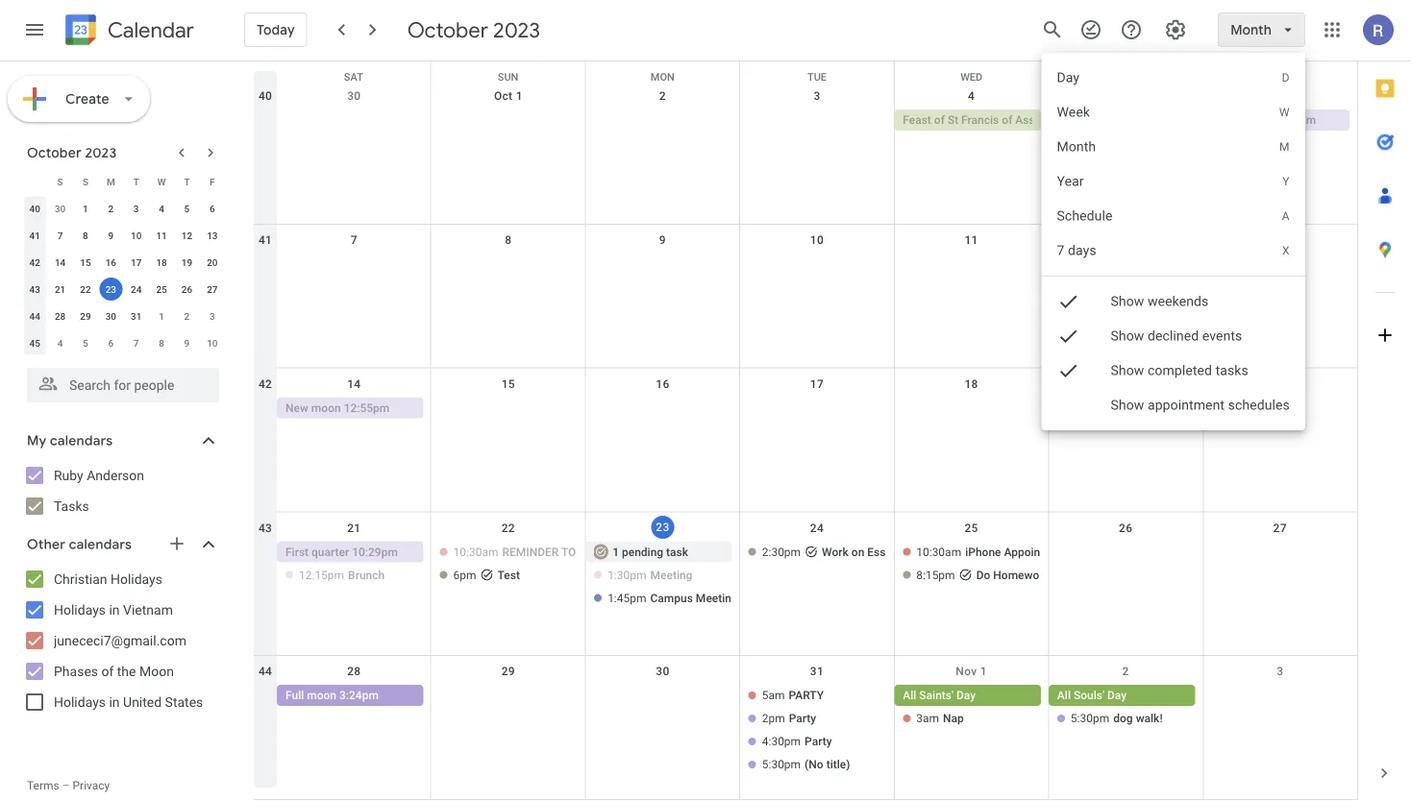 Task type: vqa. For each thing, say whether or not it's contained in the screenshot.


Task type: locate. For each thing, give the bounding box(es) containing it.
all for all souls' day
[[1057, 690, 1071, 703]]

1 horizontal spatial 26
[[1119, 521, 1133, 535]]

states
[[165, 695, 203, 710]]

a
[[1282, 210, 1290, 223]]

m down last quarter 8:48am button
[[1280, 140, 1290, 154]]

–
[[62, 780, 70, 793]]

0 vertical spatial 5:30pm
[[1071, 713, 1110, 726]]

show left appointment at the right of page
[[1111, 398, 1145, 413]]

quarter for 8:48am
[[1237, 113, 1275, 127]]

1 vertical spatial 40
[[29, 203, 40, 214]]

cell containing 5am
[[740, 686, 894, 778]]

1 all from the left
[[903, 690, 917, 703]]

31 right 30 element
[[131, 311, 142, 322]]

1 horizontal spatial 16
[[656, 377, 670, 391]]

1 vertical spatial 15
[[502, 377, 515, 391]]

5:30pm for 5:30pm (no title)
[[762, 759, 801, 772]]

other calendars list
[[4, 564, 238, 718]]

2 up the all souls' day button
[[1123, 665, 1129, 679]]

menu containing check
[[1042, 53, 1306, 478]]

0 horizontal spatial 16
[[105, 257, 116, 268]]

check for show completed tasks
[[1057, 360, 1080, 383]]

0 vertical spatial 4
[[968, 89, 975, 103]]

november 9 element
[[175, 332, 198, 355]]

full moon 3:24pm
[[286, 690, 379, 703]]

1:30pm
[[608, 569, 647, 582]]

y
[[1283, 175, 1290, 188]]

holidays up vietnam
[[111, 572, 162, 587]]

month inside menu item
[[1057, 139, 1096, 155]]

1 vertical spatial 17
[[810, 377, 824, 391]]

november 10 element
[[201, 332, 224, 355]]

1 10:30am from the left
[[453, 545, 499, 559]]

25 right 24 element on the left
[[156, 284, 167, 295]]

1 vertical spatial 44
[[259, 665, 272, 679]]

0 horizontal spatial 22
[[80, 284, 91, 295]]

4:30pm
[[762, 736, 801, 749]]

1 horizontal spatial 43
[[259, 521, 272, 535]]

show inside 'checkbox item'
[[1111, 398, 1145, 413]]

10 inside row
[[207, 337, 218, 349]]

43 for s
[[29, 284, 40, 295]]

1 horizontal spatial 5:30pm
[[1071, 713, 1110, 726]]

0 horizontal spatial 5
[[83, 337, 88, 349]]

october 2023 up sun
[[407, 16, 540, 43]]

5:30pm down 4:30pm
[[762, 759, 801, 772]]

23 cell
[[98, 276, 124, 303]]

other calendars
[[27, 536, 132, 554]]

2 horizontal spatial 10
[[810, 233, 824, 247]]

m
[[1280, 140, 1290, 154], [107, 176, 115, 187]]

cell containing 1 pending task
[[586, 542, 740, 611]]

1 vertical spatial 23
[[656, 521, 670, 534]]

25 up the iphone
[[965, 521, 978, 535]]

2 horizontal spatial 9
[[659, 233, 666, 247]]

8 inside row
[[159, 337, 164, 349]]

all left souls'
[[1057, 690, 1071, 703]]

october 2023 grid
[[18, 168, 225, 357]]

17 element
[[125, 251, 148, 274]]

of for francis
[[934, 113, 945, 127]]

1 horizontal spatial all
[[1057, 690, 1071, 703]]

4 show from the top
[[1111, 398, 1145, 413]]

day down "nov"
[[957, 690, 976, 703]]

13 right 12 "element"
[[207, 230, 218, 241]]

my
[[27, 433, 47, 450]]

0 vertical spatial 44
[[29, 311, 40, 322]]

privacy
[[73, 780, 110, 793]]

w left f
[[157, 176, 166, 187]]

month right the settings menu image
[[1231, 21, 1272, 38]]

0 vertical spatial quarter
[[1237, 113, 1275, 127]]

0 horizontal spatial 41
[[29, 230, 40, 241]]

22 element
[[74, 278, 97, 301]]

main drawer image
[[23, 18, 46, 41]]

saints'
[[919, 690, 954, 703]]

1 check checkbox item from the top
[[1042, 285, 1306, 319]]

of left the the
[[101, 664, 114, 680]]

14
[[55, 257, 66, 268], [347, 377, 361, 391]]

holidays for holidays in vietnam
[[54, 602, 106, 618]]

17 inside 17 'element'
[[131, 257, 142, 268]]

quarter
[[1237, 113, 1275, 127], [312, 545, 349, 559]]

12:15pm
[[299, 569, 344, 582]]

october 2023 down the create dropdown button
[[27, 144, 117, 162]]

13 element
[[201, 224, 224, 247]]

41 inside row group
[[29, 230, 40, 241]]

all souls' day
[[1057, 690, 1127, 703]]

0 vertical spatial 21
[[55, 284, 66, 295]]

1 horizontal spatial s
[[83, 176, 88, 187]]

1 vertical spatial 5:30pm
[[762, 759, 801, 772]]

27 element
[[201, 278, 224, 301]]

1 t from the left
[[133, 176, 139, 187]]

6 left november 7 element
[[108, 337, 114, 349]]

tasks
[[54, 498, 89, 514]]

0 vertical spatial 22
[[80, 284, 91, 295]]

40 inside grid
[[259, 89, 272, 103]]

of left assisi
[[1002, 113, 1013, 127]]

0 horizontal spatial 6
[[108, 337, 114, 349]]

0 horizontal spatial 25
[[156, 284, 167, 295]]

t left f
[[184, 176, 190, 187]]

calendars for other calendars
[[69, 536, 132, 554]]

day up week in the top right of the page
[[1057, 70, 1080, 86]]

0 horizontal spatial 18
[[156, 257, 167, 268]]

1 vertical spatial 19
[[1119, 377, 1133, 391]]

5:30pm down souls'
[[1071, 713, 1110, 726]]

month inside popup button
[[1231, 21, 1272, 38]]

40 inside row group
[[29, 203, 40, 214]]

1 horizontal spatial 18
[[965, 377, 978, 391]]

holidays
[[111, 572, 162, 587], [54, 602, 106, 618], [54, 695, 106, 710]]

31 up party
[[810, 665, 824, 679]]

brunch
[[348, 569, 385, 582]]

2 check from the top
[[1057, 325, 1080, 348]]

check checkbox item up show completed tasks
[[1042, 319, 1306, 354]]

41 inside grid
[[259, 233, 272, 247]]

the
[[117, 664, 136, 680]]

13 down a
[[1273, 233, 1287, 247]]

5 left 'november 6' element
[[83, 337, 88, 349]]

24
[[131, 284, 142, 295], [810, 521, 824, 535]]

column header
[[1049, 62, 1204, 81]]

1 vertical spatial 43
[[259, 521, 272, 535]]

16 inside row group
[[105, 257, 116, 268]]

23 right 22 element
[[105, 284, 116, 295]]

tasks
[[1216, 363, 1249, 379]]

31
[[131, 311, 142, 322], [810, 665, 824, 679]]

2 down mon
[[659, 89, 666, 103]]

schedule
[[1057, 208, 1113, 224]]

27 inside 27 "element"
[[207, 284, 218, 295]]

holidays for holidays in united states
[[54, 695, 106, 710]]

moon right new
[[311, 401, 341, 415]]

10:30am up 8:15pm on the bottom of page
[[916, 545, 962, 559]]

0 vertical spatial check
[[1057, 290, 1080, 313]]

14 left 15 element on the left of page
[[55, 257, 66, 268]]

0 horizontal spatial day
[[957, 690, 976, 703]]

29 element
[[74, 305, 97, 328]]

all left 'saints''
[[903, 690, 917, 703]]

44 inside row group
[[29, 311, 40, 322]]

completed
[[1148, 363, 1213, 379]]

in left united
[[109, 695, 120, 710]]

w down d
[[1280, 106, 1290, 119]]

0 horizontal spatial quarter
[[312, 545, 349, 559]]

24 right 23, today element on the top
[[131, 284, 142, 295]]

1 vertical spatial 16
[[656, 377, 670, 391]]

quarter up 12:15pm
[[312, 545, 349, 559]]

check for show declined events
[[1057, 325, 1080, 348]]

day up 5:30pm dog walk!
[[1108, 690, 1127, 703]]

cell
[[277, 110, 431, 133], [431, 110, 586, 133], [586, 110, 740, 133], [740, 110, 894, 133], [1049, 110, 1203, 133], [431, 398, 586, 421], [586, 398, 740, 421], [740, 398, 894, 421], [894, 398, 1049, 421], [1049, 398, 1203, 421], [1203, 398, 1358, 421], [277, 542, 431, 611], [431, 542, 615, 611], [586, 542, 740, 611], [894, 542, 1071, 611], [1049, 542, 1203, 611], [1203, 542, 1358, 611], [431, 686, 586, 778], [586, 686, 740, 778], [740, 686, 894, 778], [894, 686, 1049, 778], [1049, 686, 1203, 778], [1203, 686, 1358, 778]]

19 left completed
[[1119, 377, 1133, 391]]

11 element
[[150, 224, 173, 247]]

november 7 element
[[125, 332, 148, 355]]

40 for sat
[[259, 89, 272, 103]]

9
[[108, 230, 114, 241], [659, 233, 666, 247], [184, 337, 190, 349]]

2 right november 1 element in the top of the page
[[184, 311, 190, 322]]

1 vertical spatial 25
[[965, 521, 978, 535]]

22 up reminder
[[502, 521, 515, 535]]

11
[[156, 230, 167, 241], [965, 233, 978, 247]]

2023 down create
[[85, 144, 117, 162]]

44
[[29, 311, 40, 322], [259, 665, 272, 679]]

0 horizontal spatial 29
[[80, 311, 91, 322]]

1 vertical spatial party
[[805, 736, 832, 749]]

40 left september 30 element
[[29, 203, 40, 214]]

0 horizontal spatial 15
[[80, 257, 91, 268]]

0 vertical spatial in
[[109, 602, 120, 618]]

42 for sat
[[259, 377, 272, 391]]

row containing 43
[[22, 276, 225, 303]]

party down party
[[789, 713, 816, 726]]

2 show from the top
[[1111, 328, 1145, 344]]

0 vertical spatial holidays
[[111, 572, 162, 587]]

oct
[[494, 89, 513, 103]]

0 horizontal spatial 23
[[105, 284, 116, 295]]

show left the 'declined'
[[1111, 328, 1145, 344]]

1 vertical spatial 31
[[810, 665, 824, 679]]

16 inside grid
[[656, 377, 670, 391]]

1 vertical spatial 42
[[259, 377, 272, 391]]

1 vertical spatial 22
[[502, 521, 515, 535]]

show declined events
[[1111, 328, 1243, 344]]

1 horizontal spatial 19
[[1119, 377, 1133, 391]]

1 horizontal spatial day
[[1057, 70, 1080, 86]]

17
[[131, 257, 142, 268], [810, 377, 824, 391]]

of inside other calendars list
[[101, 664, 114, 680]]

0 horizontal spatial 4
[[57, 337, 63, 349]]

42 inside october 2023 grid
[[29, 257, 40, 268]]

1 horizontal spatial 23
[[656, 521, 670, 534]]

moon for full
[[307, 690, 337, 703]]

23
[[105, 284, 116, 295], [656, 521, 670, 534]]

4 up 11 element
[[159, 203, 164, 214]]

10:30am for 8:15pm
[[916, 545, 962, 559]]

18
[[156, 257, 167, 268], [965, 377, 978, 391]]

0 vertical spatial 6
[[210, 203, 215, 214]]

declined
[[1148, 328, 1199, 344]]

19
[[181, 257, 192, 268], [1119, 377, 1133, 391]]

25 inside row group
[[156, 284, 167, 295]]

nap
[[943, 713, 964, 726]]

15
[[80, 257, 91, 268], [502, 377, 515, 391]]

41
[[29, 230, 40, 241], [259, 233, 272, 247]]

check checkbox item
[[1042, 285, 1306, 319], [1042, 319, 1306, 354], [1042, 354, 1306, 388]]

1 vertical spatial 18
[[965, 377, 978, 391]]

0 horizontal spatial all
[[903, 690, 917, 703]]

19 right 18 element
[[181, 257, 192, 268]]

first quarter 10:29pm
[[286, 545, 398, 559]]

None search field
[[0, 361, 238, 403]]

28 inside row group
[[55, 311, 66, 322]]

44 inside grid
[[259, 665, 272, 679]]

october
[[407, 16, 488, 43], [27, 144, 82, 162]]

show for show declined events
[[1111, 328, 1145, 344]]

1 horizontal spatial 44
[[259, 665, 272, 679]]

10 inside grid
[[810, 233, 824, 247]]

43 inside grid
[[259, 521, 272, 535]]

s up 15 element on the left of page
[[83, 176, 88, 187]]

0 horizontal spatial 9
[[108, 230, 114, 241]]

21 inside grid
[[347, 521, 361, 535]]

calendars up "ruby"
[[50, 433, 113, 450]]

1 vertical spatial 14
[[347, 377, 361, 391]]

september 30 element
[[49, 197, 72, 220]]

6 down f
[[210, 203, 215, 214]]

1 check from the top
[[1057, 290, 1080, 313]]

check checkbox item up the 'declined'
[[1042, 285, 1306, 319]]

quarter inside first quarter 10:29pm button
[[312, 545, 349, 559]]

2 horizontal spatial 8
[[505, 233, 512, 247]]

16 element
[[99, 251, 122, 274]]

0 vertical spatial month
[[1231, 21, 1272, 38]]

tab list
[[1358, 62, 1411, 747]]

in
[[109, 602, 120, 618], [109, 695, 120, 710]]

show appointment schedules checkbox item
[[1042, 334, 1306, 478]]

1 vertical spatial moon
[[307, 690, 337, 703]]

2023 up sun
[[493, 16, 540, 43]]

november 6 element
[[99, 332, 122, 355]]

1 horizontal spatial 31
[[810, 665, 824, 679]]

0 horizontal spatial 31
[[131, 311, 142, 322]]

22 right 21 element
[[80, 284, 91, 295]]

14 up new moon 12:55pm button
[[347, 377, 361, 391]]

quarter inside last quarter 8:48am button
[[1237, 113, 1275, 127]]

15 element
[[74, 251, 97, 274]]

0 vertical spatial 18
[[156, 257, 167, 268]]

my calendars button
[[4, 426, 238, 457]]

10:30am
[[453, 545, 499, 559], [916, 545, 962, 559]]

show weekends
[[1111, 294, 1209, 310]]

2 all from the left
[[1057, 690, 1071, 703]]

26 element
[[175, 278, 198, 301]]

1 vertical spatial october
[[27, 144, 82, 162]]

1 horizontal spatial 42
[[259, 377, 272, 391]]

0 vertical spatial calendars
[[50, 433, 113, 450]]

4 left november 5 element
[[57, 337, 63, 349]]

first quarter 10:29pm button
[[277, 542, 424, 563]]

1 horizontal spatial 21
[[347, 521, 361, 535]]

5 up 12 "element"
[[184, 203, 190, 214]]

5:30pm for 5:30pm dog walk!
[[1071, 713, 1110, 726]]

t
[[133, 176, 139, 187], [184, 176, 190, 187]]

2 check checkbox item from the top
[[1042, 319, 1306, 354]]

28 left '29' element
[[55, 311, 66, 322]]

cell containing all saints' day
[[894, 686, 1049, 778]]

19 element
[[175, 251, 198, 274]]

0 horizontal spatial 19
[[181, 257, 192, 268]]

41 for s
[[29, 230, 40, 241]]

2 vertical spatial 4
[[57, 337, 63, 349]]

1 horizontal spatial 14
[[347, 377, 361, 391]]

0 vertical spatial 31
[[131, 311, 142, 322]]

sun
[[498, 71, 519, 83]]

8:48am
[[1277, 113, 1316, 127]]

1 horizontal spatial of
[[934, 113, 945, 127]]

show left completed
[[1111, 363, 1145, 379]]

grid
[[254, 62, 1358, 801]]

22 inside 22 element
[[80, 284, 91, 295]]

4 down wed
[[968, 89, 975, 103]]

21 up first quarter 10:29pm button
[[347, 521, 361, 535]]

holidays down christian
[[54, 602, 106, 618]]

week menu item
[[1042, 95, 1306, 130]]

31 element
[[125, 305, 148, 328]]

0 vertical spatial 26
[[181, 284, 192, 295]]

month
[[1231, 21, 1272, 38], [1057, 139, 1096, 155]]

28 inside grid
[[347, 665, 361, 679]]

12:55pm
[[344, 401, 390, 415]]

in for vietnam
[[109, 602, 120, 618]]

last
[[1212, 113, 1234, 127]]

4:30pm party
[[762, 736, 832, 749]]

holidays down phases on the bottom left of the page
[[54, 695, 106, 710]]

check checkbox item down the 'declined'
[[1042, 354, 1306, 388]]

last quarter 8:48am button
[[1203, 110, 1350, 131]]

23 up 1 pending task "button"
[[656, 521, 670, 534]]

november 4 element
[[49, 332, 72, 355]]

10:30am up 6pm
[[453, 545, 499, 559]]

7 days menu item
[[1042, 234, 1306, 268]]

0 horizontal spatial 26
[[181, 284, 192, 295]]

2 s from the left
[[83, 176, 88, 187]]

1 up 1:30pm
[[613, 545, 619, 559]]

1 horizontal spatial october 2023
[[407, 16, 540, 43]]

ruby anderson
[[54, 468, 144, 484]]

november 5 element
[[74, 332, 97, 355]]

3:24pm
[[339, 690, 379, 703]]

1 horizontal spatial 27
[[1273, 521, 1287, 535]]

check for show weekends
[[1057, 290, 1080, 313]]

3 show from the top
[[1111, 363, 1145, 379]]

quarter right the last
[[1237, 113, 1275, 127]]

feast of st francis of assisi
[[903, 113, 1047, 127]]

show
[[1111, 294, 1145, 310], [1111, 328, 1145, 344], [1111, 363, 1145, 379], [1111, 398, 1145, 413]]

show left "weekends"
[[1111, 294, 1145, 310]]

24 element
[[125, 278, 148, 301]]

1 show from the top
[[1111, 294, 1145, 310]]

0 vertical spatial 16
[[105, 257, 116, 268]]

w inside menu item
[[1280, 106, 1290, 119]]

1 in from the top
[[109, 602, 120, 618]]

month down week in the top right of the page
[[1057, 139, 1096, 155]]

holidays in vietnam
[[54, 602, 173, 618]]

2 10:30am from the left
[[916, 545, 962, 559]]

18 inside grid
[[965, 377, 978, 391]]

0 horizontal spatial 40
[[29, 203, 40, 214]]

3am
[[916, 713, 939, 726]]

14 element
[[49, 251, 72, 274]]

calendars up christian holidays
[[69, 536, 132, 554]]

row group
[[22, 195, 225, 357]]

show for show completed tasks
[[1111, 363, 1145, 379]]

11 inside october 2023 grid
[[156, 230, 167, 241]]

s up september 30 element
[[57, 176, 63, 187]]

3 check from the top
[[1057, 360, 1080, 383]]

privacy link
[[73, 780, 110, 793]]

43 inside row group
[[29, 284, 40, 295]]

1 vertical spatial 28
[[347, 665, 361, 679]]

show for show weekends
[[1111, 294, 1145, 310]]

m up 16 element
[[107, 176, 115, 187]]

0 horizontal spatial 10:30am
[[453, 545, 499, 559]]

2 in from the top
[[109, 695, 120, 710]]

w
[[1280, 106, 1290, 119], [157, 176, 166, 187]]

in up the junececi7@gmail.com
[[109, 602, 120, 618]]

menu
[[1042, 53, 1306, 478]]

row group inside october 2023 grid
[[22, 195, 225, 357]]

party up (no
[[805, 736, 832, 749]]

row
[[254, 62, 1358, 90], [254, 81, 1358, 225], [22, 168, 225, 195], [22, 195, 225, 222], [22, 222, 225, 249], [254, 225, 1358, 369], [22, 249, 225, 276], [22, 276, 225, 303], [22, 303, 225, 330], [22, 330, 225, 357], [254, 369, 1358, 513], [254, 513, 1358, 657], [254, 657, 1358, 801]]

0 horizontal spatial m
[[107, 176, 115, 187]]

0 vertical spatial 24
[[131, 284, 142, 295]]

0 vertical spatial 15
[[80, 257, 91, 268]]

12 element
[[175, 224, 198, 247]]

2pm party
[[762, 713, 816, 726]]

0 horizontal spatial s
[[57, 176, 63, 187]]

francis
[[962, 113, 999, 127]]

nov 1
[[956, 665, 987, 679]]

21 left 22 element
[[55, 284, 66, 295]]

0 vertical spatial moon
[[311, 401, 341, 415]]

0 vertical spatial october
[[407, 16, 488, 43]]

1 vertical spatial 24
[[810, 521, 824, 535]]

new moon 12:55pm button
[[277, 398, 424, 419]]

row group containing 40
[[22, 195, 225, 357]]

25 element
[[150, 278, 173, 301]]

14 inside row group
[[55, 257, 66, 268]]

day menu item
[[1042, 61, 1306, 95]]

24 up work
[[810, 521, 824, 535]]

test
[[498, 569, 520, 582]]

s
[[57, 176, 63, 187], [83, 176, 88, 187]]

14 inside grid
[[347, 377, 361, 391]]

all for all saints' day
[[903, 690, 917, 703]]

0 vertical spatial 28
[[55, 311, 66, 322]]

1 horizontal spatial 10:30am
[[916, 545, 962, 559]]

40 down today button
[[259, 89, 272, 103]]

2 t from the left
[[184, 176, 190, 187]]

november 3 element
[[201, 305, 224, 328]]

1 horizontal spatial 40
[[259, 89, 272, 103]]

0 vertical spatial 19
[[181, 257, 192, 268]]

27 inside grid
[[1273, 521, 1287, 535]]

28 up full moon 3:24pm button at the bottom
[[347, 665, 361, 679]]

ruby
[[54, 468, 83, 484]]

clean
[[579, 545, 615, 559]]

0 horizontal spatial of
[[101, 664, 114, 680]]

t up "10" element
[[133, 176, 139, 187]]

moon right the full
[[307, 690, 337, 703]]

of left "st"
[[934, 113, 945, 127]]

43 for sat
[[259, 521, 272, 535]]

0 vertical spatial 40
[[259, 89, 272, 103]]

my calendars list
[[4, 461, 238, 522]]

44 for sat
[[259, 665, 272, 679]]



Task type: describe. For each thing, give the bounding box(es) containing it.
mon
[[651, 71, 675, 83]]

26 inside october 2023 grid
[[181, 284, 192, 295]]

5:30pm dog walk!
[[1071, 713, 1163, 726]]

1 horizontal spatial 22
[[502, 521, 515, 535]]

Search for people text field
[[38, 368, 208, 403]]

1 vertical spatial 29
[[502, 665, 515, 679]]

junececi7@gmail.com
[[54, 633, 186, 649]]

cell containing all souls' day
[[1049, 686, 1203, 778]]

1 right 31 element
[[159, 311, 164, 322]]

7 inside menu item
[[1057, 243, 1065, 259]]

do
[[976, 569, 991, 582]]

1 horizontal spatial 6
[[210, 203, 215, 214]]

19 inside row group
[[181, 257, 192, 268]]

calendars for my calendars
[[50, 433, 113, 450]]

terms link
[[27, 780, 59, 793]]

year menu item
[[1042, 164, 1306, 199]]

0 vertical spatial october 2023
[[407, 16, 540, 43]]

anderson
[[87, 468, 144, 484]]

23 inside cell
[[105, 284, 116, 295]]

1 vertical spatial 26
[[1119, 521, 1133, 535]]

nov
[[956, 665, 977, 679]]

sat
[[344, 71, 363, 83]]

party
[[789, 690, 824, 703]]

of for moon
[[101, 664, 114, 680]]

42 for s
[[29, 257, 40, 268]]

all souls' day button
[[1049, 686, 1196, 707]]

1 horizontal spatial 17
[[810, 377, 824, 391]]

10 for november 10 element
[[207, 337, 218, 349]]

wed
[[961, 71, 983, 83]]

schedule menu item
[[1042, 199, 1306, 234]]

tue
[[808, 71, 827, 83]]

d
[[1282, 71, 1290, 85]]

pending
[[622, 545, 663, 559]]

10:30am for 6pm
[[453, 545, 499, 559]]

row containing sat
[[254, 62, 1358, 90]]

all saints' day button
[[894, 686, 1041, 707]]

full
[[286, 690, 304, 703]]

1 right "nov"
[[980, 665, 987, 679]]

w inside october 2023 grid
[[157, 176, 166, 187]]

1 pending task
[[613, 545, 688, 559]]

23, today element
[[99, 278, 122, 301]]

holidays in united states
[[54, 695, 203, 710]]

calendar element
[[62, 11, 194, 53]]

on
[[852, 545, 865, 559]]

f
[[210, 176, 215, 187]]

41 for sat
[[259, 233, 272, 247]]

events
[[1203, 328, 1243, 344]]

31 inside row group
[[131, 311, 142, 322]]

1 horizontal spatial 15
[[502, 377, 515, 391]]

1 horizontal spatial 4
[[159, 203, 164, 214]]

week
[[1057, 104, 1090, 120]]

0 horizontal spatial october
[[27, 144, 82, 162]]

work
[[822, 545, 849, 559]]

30 element
[[99, 305, 122, 328]]

november 8 element
[[150, 332, 173, 355]]

appointment
[[1004, 545, 1071, 559]]

reminder
[[502, 545, 559, 559]]

year
[[1057, 174, 1084, 189]]

party for 2pm party
[[789, 713, 816, 726]]

30 down 1:45pm button on the bottom of the page
[[656, 665, 670, 679]]

2 horizontal spatial 4
[[968, 89, 975, 103]]

party for 4:30pm party
[[805, 736, 832, 749]]

18 inside row group
[[156, 257, 167, 268]]

1 right oct
[[516, 89, 523, 103]]

day for all saints' day
[[957, 690, 976, 703]]

add other calendars image
[[167, 535, 187, 554]]

m inside menu item
[[1280, 140, 1290, 154]]

9 inside row
[[184, 337, 190, 349]]

row containing s
[[22, 168, 225, 195]]

day inside menu item
[[1057, 70, 1080, 86]]

1 horizontal spatial 13
[[1273, 233, 1287, 247]]

weekends
[[1148, 294, 1209, 310]]

task
[[666, 545, 688, 559]]

1:45pm
[[608, 592, 647, 605]]

day for all souls' day
[[1108, 690, 1127, 703]]

19 inside grid
[[1119, 377, 1133, 391]]

all saints' day
[[903, 690, 976, 703]]

row containing 23
[[254, 513, 1358, 657]]

10:30am reminder to clean
[[453, 545, 615, 559]]

phases
[[54, 664, 98, 680]]

united
[[123, 695, 162, 710]]

new moon 12:55pm
[[286, 401, 390, 415]]

new
[[286, 401, 309, 415]]

6 inside row
[[108, 337, 114, 349]]

2 right september 30 element
[[108, 203, 114, 214]]

essay
[[867, 545, 898, 559]]

30 up 14 element
[[55, 203, 66, 214]]

1 s from the left
[[57, 176, 63, 187]]

30 down sat
[[347, 89, 361, 103]]

20 element
[[201, 251, 224, 274]]

in for united
[[109, 695, 120, 710]]

christian
[[54, 572, 107, 587]]

month menu item
[[1042, 130, 1306, 164]]

0 horizontal spatial october 2023
[[27, 144, 117, 162]]

title)
[[826, 759, 850, 772]]

0 vertical spatial 2023
[[493, 16, 540, 43]]

5am
[[762, 690, 785, 703]]

show for show appointment schedules
[[1111, 398, 1145, 413]]

dog
[[1114, 713, 1133, 726]]

44 for s
[[29, 311, 40, 322]]

8 inside grid
[[505, 233, 512, 247]]

3 check checkbox item from the top
[[1042, 354, 1306, 388]]

45
[[29, 337, 40, 349]]

1 horizontal spatial 5
[[184, 203, 190, 214]]

calendar heading
[[104, 17, 194, 44]]

work on essay
[[822, 545, 898, 559]]

31 inside grid
[[810, 665, 824, 679]]

meeting
[[650, 569, 693, 582]]

november 1 element
[[150, 305, 173, 328]]

2 horizontal spatial of
[[1002, 113, 1013, 127]]

x
[[1283, 244, 1290, 258]]

quarter for 10:29pm
[[312, 545, 349, 559]]

feast
[[903, 113, 931, 127]]

grid containing 40
[[254, 62, 1358, 801]]

today button
[[244, 7, 307, 53]]

2pm
[[762, 713, 785, 726]]

month button
[[1218, 7, 1306, 53]]

appointment
[[1148, 398, 1225, 413]]

1 pending task button
[[586, 542, 732, 563]]

40 for s
[[29, 203, 40, 214]]

to
[[561, 545, 576, 559]]

21 element
[[49, 278, 72, 301]]

1:30pm meeting
[[608, 569, 693, 582]]

13 inside october 2023 grid
[[207, 230, 218, 241]]

18 element
[[150, 251, 173, 274]]

10 element
[[125, 224, 148, 247]]

create
[[65, 90, 109, 108]]

10:29pm
[[352, 545, 398, 559]]

terms – privacy
[[27, 780, 110, 793]]

calendar
[[108, 17, 194, 44]]

oct 1
[[494, 89, 523, 103]]

1 inside "button"
[[613, 545, 619, 559]]

1 vertical spatial 5
[[83, 337, 88, 349]]

my calendars
[[27, 433, 113, 450]]

homework
[[993, 569, 1050, 582]]

0 horizontal spatial 2023
[[85, 144, 117, 162]]

9 inside grid
[[659, 233, 666, 247]]

28 element
[[49, 305, 72, 328]]

days
[[1068, 243, 1097, 259]]

first
[[286, 545, 309, 559]]

1 horizontal spatial october
[[407, 16, 488, 43]]

show appointment schedules
[[1111, 398, 1290, 413]]

10 for "10" element
[[131, 230, 142, 241]]

cell containing first quarter 10:29pm
[[277, 542, 431, 611]]

phases of the moon
[[54, 664, 174, 680]]

21 inside row group
[[55, 284, 66, 295]]

20
[[207, 257, 218, 268]]

6pm
[[453, 569, 476, 582]]

1 horizontal spatial 11
[[965, 233, 978, 247]]

assisi
[[1016, 113, 1047, 127]]

christian holidays
[[54, 572, 162, 587]]

feast of st francis of assisi button
[[894, 110, 1047, 131]]

24 inside october 2023 grid
[[131, 284, 142, 295]]

29 inside '29' element
[[80, 311, 91, 322]]

30 right '29' element
[[105, 311, 116, 322]]

25 inside grid
[[965, 521, 978, 535]]

moon for new
[[311, 401, 341, 415]]

0 horizontal spatial 8
[[83, 230, 88, 241]]

today
[[257, 21, 295, 38]]

1:45pm button
[[589, 588, 732, 609]]

m inside row
[[107, 176, 115, 187]]

create button
[[8, 76, 150, 122]]

5am party
[[762, 690, 824, 703]]

row containing 45
[[22, 330, 225, 357]]

november 2 element
[[175, 305, 198, 328]]

5:30pm (no title)
[[762, 759, 850, 772]]

12
[[181, 230, 192, 241]]

15 inside october 2023 grid
[[80, 257, 91, 268]]

1 right september 30 element
[[83, 203, 88, 214]]

settings menu image
[[1164, 18, 1188, 41]]



